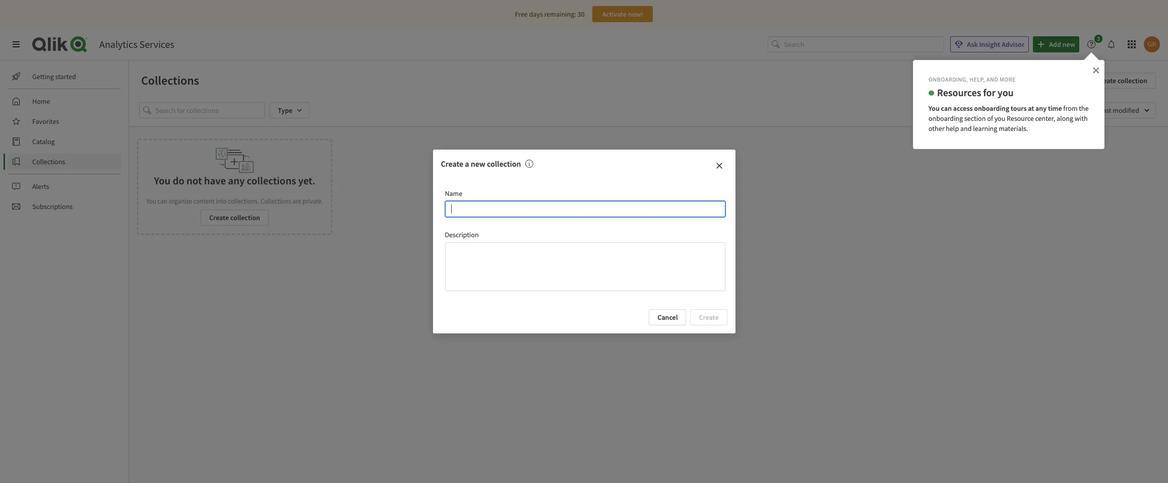 Task type: vqa. For each thing, say whether or not it's contained in the screenshot.
any in the Create collection element
yes



Task type: locate. For each thing, give the bounding box(es) containing it.
1 horizontal spatial create collection
[[1097, 76, 1147, 85]]

and up "for"
[[987, 76, 998, 83]]

you can organize content into collections. collections are private.
[[146, 197, 323, 206]]

free days remaining: 30
[[515, 10, 585, 19]]

× dialog
[[913, 60, 1105, 149]]

onboarding up the help
[[929, 114, 963, 123]]

you left organize
[[146, 197, 156, 206]]

1 horizontal spatial collections
[[141, 73, 199, 88]]

0 vertical spatial can
[[941, 104, 952, 113]]

favorites link
[[8, 113, 121, 130]]

you down more
[[998, 86, 1014, 99]]

0 vertical spatial and
[[987, 76, 998, 83]]

1 horizontal spatial create collection button
[[1088, 73, 1156, 89]]

can left organize
[[157, 197, 167, 206]]

0 horizontal spatial create collection button
[[201, 210, 269, 226]]

2 vertical spatial collection
[[230, 213, 260, 222]]

at
[[1028, 104, 1034, 113]]

create left a
[[441, 159, 463, 169]]

collection down collections.
[[230, 213, 260, 222]]

1 vertical spatial you
[[994, 114, 1005, 123]]

and
[[987, 76, 998, 83], [960, 124, 972, 133]]

analytics services element
[[99, 38, 174, 50]]

any up the you can organize content into collections. collections are private.
[[228, 174, 245, 188]]

ask
[[967, 40, 978, 49]]

create collection
[[1097, 76, 1147, 85], [209, 213, 260, 222]]

×
[[1092, 63, 1100, 77]]

the
[[1079, 104, 1089, 113]]

1 vertical spatial onboarding
[[929, 114, 963, 123]]

collections
[[141, 73, 199, 88], [32, 157, 65, 166], [261, 197, 291, 206]]

create collection button up last modified image
[[1088, 73, 1156, 89]]

you
[[929, 104, 940, 113], [154, 174, 171, 188], [146, 197, 156, 206]]

1 vertical spatial collections
[[32, 157, 65, 166]]

create down the into
[[209, 213, 229, 222]]

0 vertical spatial create collection
[[1097, 76, 1147, 85]]

create collection button down the you can organize content into collections. collections are private.
[[201, 210, 269, 226]]

1 vertical spatial any
[[228, 174, 245, 188]]

0 horizontal spatial create
[[209, 213, 229, 222]]

1 vertical spatial create collection
[[209, 213, 260, 222]]

1 vertical spatial can
[[157, 197, 167, 206]]

create collection up last modified image
[[1097, 76, 1147, 85]]

onboarding
[[974, 104, 1009, 113], [929, 114, 963, 123]]

1 horizontal spatial onboarding
[[974, 104, 1009, 113]]

can left access
[[941, 104, 952, 113]]

you right of on the right of the page
[[994, 114, 1005, 123]]

onboarding up of on the right of the page
[[974, 104, 1009, 113]]

help
[[946, 124, 959, 133]]

collections down services at the left
[[141, 73, 199, 88]]

0 horizontal spatial and
[[960, 124, 972, 133]]

1 vertical spatial and
[[960, 124, 972, 133]]

create
[[1097, 76, 1116, 85], [441, 159, 463, 169], [209, 213, 229, 222]]

a
[[465, 159, 469, 169]]

collections.
[[228, 197, 259, 206]]

days
[[529, 10, 543, 19]]

1 horizontal spatial can
[[941, 104, 952, 113]]

you inside the × dialog
[[929, 104, 940, 113]]

close sidebar menu image
[[12, 40, 20, 48]]

close image
[[715, 162, 723, 170]]

searchbar element
[[768, 36, 944, 53]]

0 vertical spatial create
[[1097, 76, 1116, 85]]

0 horizontal spatial onboarding
[[929, 114, 963, 123]]

have
[[204, 174, 226, 188]]

0 horizontal spatial collections
[[32, 157, 65, 166]]

0 vertical spatial any
[[1036, 104, 1047, 113]]

description
[[445, 230, 479, 239]]

you for you can access onboarding tours at any time
[[929, 104, 940, 113]]

create up last modified image
[[1097, 76, 1116, 85]]

create for create collection button to the top
[[1097, 76, 1116, 85]]

create collection element
[[137, 139, 332, 235]]

name
[[445, 189, 462, 198]]

you
[[998, 86, 1014, 99], [994, 114, 1005, 123]]

access
[[953, 104, 973, 113]]

tours
[[1011, 104, 1027, 113]]

ask insight advisor button
[[950, 36, 1029, 52]]

1 horizontal spatial any
[[1036, 104, 1047, 113]]

favorites
[[32, 117, 59, 126]]

navigation pane element
[[0, 65, 129, 219]]

resource
[[1007, 114, 1034, 123]]

can inside the × dialog
[[941, 104, 952, 113]]

create collection down the you can organize content into collections. collections are private.
[[209, 213, 260, 222]]

new
[[471, 159, 485, 169]]

content
[[193, 197, 215, 206]]

create collection button
[[1088, 73, 1156, 89], [201, 210, 269, 226]]

getting started link
[[8, 69, 121, 85]]

collection
[[1118, 76, 1147, 85], [487, 159, 521, 169], [230, 213, 260, 222]]

1 vertical spatial you
[[154, 174, 171, 188]]

can for organize
[[157, 197, 167, 206]]

you left do
[[154, 174, 171, 188]]

resources
[[937, 86, 981, 99]]

1 vertical spatial collection
[[487, 159, 521, 169]]

from the onboarding section of you resource center, along with other help and learning materials.
[[929, 104, 1090, 133]]

1 vertical spatial create
[[441, 159, 463, 169]]

you up other
[[929, 104, 940, 113]]

1 horizontal spatial collection
[[487, 159, 521, 169]]

resources for you
[[937, 86, 1014, 99]]

last modified image
[[1093, 102, 1156, 118]]

0 horizontal spatial create collection
[[209, 213, 260, 222]]

subscriptions link
[[8, 199, 121, 215]]

getting
[[32, 72, 54, 81]]

materials.
[[999, 124, 1028, 133]]

any right at
[[1036, 104, 1047, 113]]

remaining:
[[544, 10, 576, 19]]

2 vertical spatial collections
[[261, 197, 291, 206]]

can inside create collection element
[[157, 197, 167, 206]]

collections down the catalog
[[32, 157, 65, 166]]

can
[[941, 104, 952, 113], [157, 197, 167, 206]]

any
[[1036, 104, 1047, 113], [228, 174, 245, 188]]

2 vertical spatial you
[[146, 197, 156, 206]]

now!
[[628, 10, 643, 19]]

more
[[1000, 76, 1016, 83]]

2 vertical spatial create
[[209, 213, 229, 222]]

you for you can organize content into collections. collections are private.
[[146, 197, 156, 206]]

create for the bottom create collection button
[[209, 213, 229, 222]]

collection right new on the left of page
[[487, 159, 521, 169]]

collection up last modified image
[[1118, 76, 1147, 85]]

yet.
[[298, 174, 315, 188]]

0 horizontal spatial any
[[228, 174, 245, 188]]

2 horizontal spatial collection
[[1118, 76, 1147, 85]]

home
[[32, 97, 50, 106]]

2 horizontal spatial collections
[[261, 197, 291, 206]]

1 horizontal spatial and
[[987, 76, 998, 83]]

you for you do not have any collections yet.
[[154, 174, 171, 188]]

you do not have any collections yet.
[[154, 174, 315, 188]]

0 vertical spatial onboarding
[[974, 104, 1009, 113]]

collections left are
[[261, 197, 291, 206]]

0 horizontal spatial can
[[157, 197, 167, 206]]

1 horizontal spatial create
[[441, 159, 463, 169]]

cancel
[[658, 313, 678, 322]]

and down section
[[960, 124, 972, 133]]

alerts link
[[8, 178, 121, 195]]

services
[[139, 38, 174, 50]]

2 horizontal spatial create
[[1097, 76, 1116, 85]]

0 vertical spatial you
[[929, 104, 940, 113]]



Task type: describe. For each thing, give the bounding box(es) containing it.
0 horizontal spatial collection
[[230, 213, 260, 222]]

collections
[[247, 174, 296, 188]]

can for access
[[941, 104, 952, 113]]

ask insight advisor
[[967, 40, 1024, 49]]

any inside create collection element
[[228, 174, 245, 188]]

advisor
[[1002, 40, 1024, 49]]

Search for collections text field
[[155, 102, 265, 119]]

analytics services
[[99, 38, 174, 50]]

help,
[[969, 76, 985, 83]]

Search text field
[[784, 36, 944, 53]]

are
[[292, 197, 301, 206]]

section
[[964, 114, 986, 123]]

with
[[1075, 114, 1088, 123]]

create inside dialog
[[441, 159, 463, 169]]

center,
[[1035, 114, 1055, 123]]

private.
[[302, 197, 323, 206]]

organize
[[169, 197, 192, 206]]

along
[[1057, 114, 1073, 123]]

0 vertical spatial create collection button
[[1088, 73, 1156, 89]]

× button
[[1092, 63, 1100, 77]]

not
[[187, 174, 202, 188]]

subscriptions
[[32, 202, 73, 211]]

collections link
[[8, 154, 121, 170]]

from
[[1063, 104, 1078, 113]]

cancel button
[[649, 310, 686, 326]]

onboarding, help, and more
[[929, 76, 1016, 83]]

0 vertical spatial collection
[[1118, 76, 1147, 85]]

catalog link
[[8, 134, 121, 150]]

Name text field
[[445, 201, 725, 217]]

and inside from the onboarding section of you resource center, along with other help and learning materials.
[[960, 124, 972, 133]]

do
[[173, 174, 184, 188]]

onboarding,
[[929, 76, 968, 83]]

onboarding inside from the onboarding section of you resource center, along with other help and learning materials.
[[929, 114, 963, 123]]

started
[[55, 72, 76, 81]]

collections inside the navigation pane "element"
[[32, 157, 65, 166]]

create collection inside create collection element
[[209, 213, 260, 222]]

free
[[515, 10, 528, 19]]

learning
[[973, 124, 997, 133]]

activate now! link
[[593, 6, 653, 22]]

getting started
[[32, 72, 76, 81]]

activate
[[602, 10, 627, 19]]

insight
[[979, 40, 1000, 49]]

you inside from the onboarding section of you resource center, along with other help and learning materials.
[[994, 114, 1005, 123]]

create a new collection dialog
[[433, 150, 735, 334]]

0 vertical spatial you
[[998, 86, 1014, 99]]

create a new collection
[[441, 159, 521, 169]]

any inside the × dialog
[[1036, 104, 1047, 113]]

collections inside create collection element
[[261, 197, 291, 206]]

catalog
[[32, 137, 55, 146]]

1 vertical spatial create collection button
[[201, 210, 269, 226]]

alerts
[[32, 182, 49, 191]]

filters region
[[129, 94, 1168, 127]]

0 vertical spatial collections
[[141, 73, 199, 88]]

analytics
[[99, 38, 137, 50]]

30
[[577, 10, 585, 19]]

you can access onboarding tours at any time
[[929, 104, 1062, 113]]

into
[[216, 197, 227, 206]]

time
[[1048, 104, 1062, 113]]

collection inside dialog
[[487, 159, 521, 169]]

of
[[987, 114, 993, 123]]

activate now!
[[602, 10, 643, 19]]

other
[[929, 124, 944, 133]]

for
[[983, 86, 996, 99]]

Description text field
[[445, 243, 725, 291]]

home link
[[8, 93, 121, 109]]



